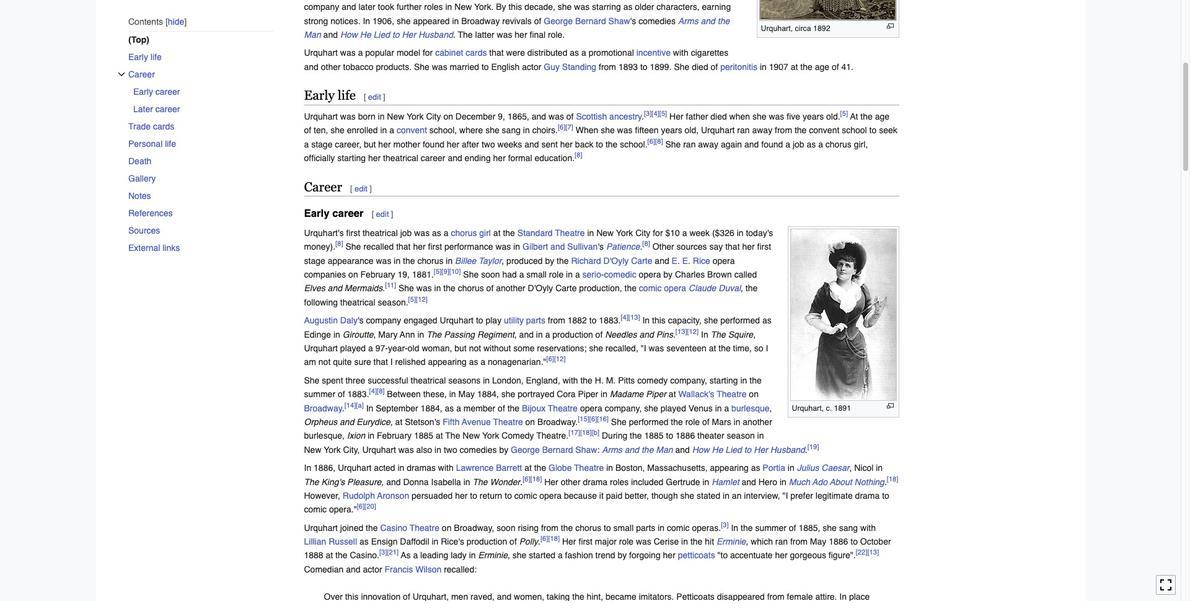 Task type: describe. For each thing, give the bounding box(es) containing it.
[3] inside urquhart was born in new york city on december 9, 1865, and was of scottish ancestry . [3] [4] [5] her father died when she was five years old. [5]
[[644, 109, 652, 118]]

drama inside the in 1886, urquhart acted in dramas with lawrence barrett at the globe theatre in boston, massachusetts, appearing as portia in julius caesar , nicol in the king's pleasure, and donna isabella in the wonder . [6] [18] her other drama roles included gertrude in hamlet and hero in much ado about nothing . [18]
[[583, 477, 608, 487]]

0 horizontal spatial lied
[[374, 30, 390, 40]]

major
[[595, 537, 617, 547]]

[21]
[[387, 549, 399, 557]]

away inside she ran away again and found a job as a chorus girl, officially starting her theatrical career and ending her formal education.
[[698, 139, 719, 149]]

0 vertical spatial 's
[[630, 16, 636, 26]]

[6] down fifteen in the right of the page
[[648, 137, 655, 146]]

to right 1893
[[640, 62, 648, 72]]

, left mary
[[374, 330, 376, 340]]

girl,
[[854, 139, 868, 149]]

's inside "[8] she recalled that her first performance was in gilbert and sullivan 's patience . [8]"
[[598, 242, 604, 252]]

she inside convent school, where she sang in choirs. [6] [7]
[[486, 125, 500, 135]]

0 vertical spatial george bernard shaw link
[[544, 16, 630, 26]]

later
[[133, 105, 153, 115]]

0 horizontal spatial ]
[[370, 184, 372, 193]]

from down promotional
[[599, 62, 616, 72]]

contents hide
[[128, 17, 184, 27]]

produced
[[507, 256, 543, 266]]

stetson's
[[405, 417, 440, 427]]

richard
[[571, 256, 601, 266]]

duval
[[719, 284, 741, 294]]

0 vertical spatial arms and the man link
[[304, 16, 730, 40]]

a up mars
[[724, 403, 729, 413]]

comic inside [5] [9] [10] she soon had a small role in a serio-comedic opera by charles brown called elves and mermaids . [11] she was in the chorus of another d'oyly carte production, the comic opera claude duval
[[639, 284, 662, 294]]

on down 'bijoux' at the left of the page
[[525, 417, 535, 427]]

of left 41.
[[832, 62, 839, 72]]

references
[[128, 209, 172, 219]]

later career
[[133, 105, 180, 115]]

convent school, where she sang in choirs. [6] [7]
[[397, 123, 573, 135]]

the up "[8] she recalled that her first performance was in gilbert and sullivan 's patience . [8]"
[[503, 228, 515, 238]]

summer inside she spent three successful theatrical seasons in london, england, with the h. m. pitts comedy company, starting in the summer of 1883.
[[304, 389, 335, 399]]

theatre.
[[536, 431, 569, 441]]

that up the english
[[489, 48, 504, 58]]

at right 1907 at right
[[791, 62, 798, 72]]

much ado about nothing link
[[789, 477, 885, 487]]

the down lawrence
[[473, 477, 488, 487]]

also
[[416, 445, 432, 455]]

0 horizontal spatial how
[[340, 30, 358, 40]]

woman,
[[422, 343, 452, 353]]

the up ensign
[[366, 523, 378, 533]]

career up urquhart's
[[332, 207, 364, 219]]

the inside the in 1886, urquhart acted in dramas with lawrence barrett at the globe theatre in boston, massachusetts, appearing as portia in julius caesar , nicol in the king's pleasure, and donna isabella in the wonder . [6] [18] her other drama roles included gertrude in hamlet and hero in much ado about nothing . [18]
[[534, 463, 546, 473]]

[8] link down urquhart's
[[335, 240, 343, 248]]

0 horizontal spatial not
[[319, 357, 331, 367]]

much
[[789, 477, 810, 487]]

her left gorgeous
[[775, 551, 788, 561]]

[12] for [5] [12]
[[416, 295, 428, 304]]

opera up comic opera link at the top
[[639, 270, 661, 280]]

circa
[[795, 24, 811, 33]]

in inside ixion in february 1885 at the new york comedy theatre. [17] [18] [b]
[[368, 431, 375, 441]]

a down "five"
[[786, 139, 791, 149]]

burlesque,
[[304, 431, 345, 441]]

the down comedic at the right of the page
[[625, 284, 637, 294]]

. right about
[[885, 477, 887, 487]]

[8] down fifteen in the right of the page
[[655, 137, 663, 146]]

old.
[[826, 112, 840, 121]]

erminie inside [3] [21] as a leading lady in erminie , she started a fashion trend by forgoing her petticoats "to accentuate her gorgeous figure". [22] [13]
[[478, 551, 508, 561]]

two inside the when she was fifteen years old, urquhart ran away from the convent school to seek a stage career, but her mother found her after two weeks and sent her back to the school.
[[482, 139, 495, 149]]

claude duval link
[[689, 284, 741, 294]]

at left wallack's
[[669, 389, 676, 399]]

[6] [12]
[[547, 355, 566, 364]]

2 horizontal spatial [12] link
[[687, 327, 699, 336]]

, urquhart played a 97-year-old woman, but not without some reservations; she recalled, "i was seventeen at the time, so i am not quite sure that i relished appearing as a nonagenarian."
[[304, 330, 768, 367]]

urquhart inside augustin daly 's company engaged urquhart to play utility parts from 1882 to 1883. [4] [13]
[[440, 316, 474, 326]]

billee
[[455, 256, 476, 266]]

a left 97-
[[368, 343, 373, 353]]

final
[[530, 30, 546, 40]]

role.
[[548, 30, 565, 40]]

[17] link
[[569, 429, 580, 438]]

1882
[[568, 316, 587, 326]]

polly
[[519, 537, 538, 547]]

1 horizontal spatial [13] link
[[676, 327, 687, 336]]

by inside during the 1885 to 1886 theater season in new york city, urquhart was also in two comedies by
[[499, 445, 509, 455]]

chorus inside the urquhart joined the casino theatre on broadway, soon rising from the chorus to small parts in comic operas. [3] in the summer of 1885, she sang with lillian russell as ensign daffodil in rice's production of polly . [6] [18] her first major role was cerise in the hit erminie
[[575, 523, 602, 533]]

bijoux
[[522, 403, 546, 413]]

0 horizontal spatial job
[[400, 228, 412, 238]]

[5] up engaged
[[408, 295, 416, 304]]

ixion in february 1885 at the new york comedy theatre. [17] [18] [b]
[[347, 429, 600, 441]]

a right the started
[[558, 551, 563, 561]]

her left final
[[515, 30, 527, 40]]

pitts
[[618, 376, 635, 386]]

shaw for :
[[576, 445, 597, 455]]

[5] link left at
[[840, 109, 848, 118]]

1 horizontal spatial cards
[[466, 48, 487, 58]]

but inside , urquhart played a 97-year-old woman, but not without some reservations; she recalled, "i was seventeen at the time, so i am not quite sure that i relished appearing as a nonagenarian."
[[455, 343, 467, 353]]

the up burlesque
[[750, 376, 762, 386]]

her down cerise
[[663, 551, 676, 561]]

lady
[[451, 551, 467, 561]]

] for career
[[391, 210, 393, 219]]

sources
[[677, 242, 707, 252]]

her down enrolled
[[368, 153, 381, 163]]

to up model
[[392, 30, 400, 40]]

d'oyly inside [5] [9] [10] she soon had a small role in a serio-comedic opera by charles brown called elves and mermaids . [11] she was in the chorus of another d'oyly carte production, the comic opera claude duval
[[528, 284, 553, 294]]

from inside the when she was fifteen years old, urquhart ran away from the convent school to seek a stage career, but her mother found her after two weeks and sent her back to the school.
[[775, 125, 792, 135]]

to down 'wonder'
[[505, 491, 512, 501]]

[6] link down reservations;
[[547, 355, 554, 364]]

ancestry
[[610, 112, 642, 121]]

0 vertical spatial 1884,
[[477, 389, 499, 399]]

at inside ixion in february 1885 at the new york comedy theatre. [17] [18] [b]
[[436, 431, 443, 441]]

roles
[[610, 477, 629, 487]]

included
[[631, 477, 664, 487]]

[6] link down urquhart was born in new york city on december 9, 1865, and was of scottish ancestry . [3] [4] [5] her father died when she was five years old. [5]
[[558, 123, 566, 132]]

burlesque link
[[732, 403, 770, 413]]

[18] right nothing
[[887, 475, 899, 484]]

comedy
[[502, 431, 534, 441]]

new inside during the 1885 to 1886 theater season in new york city, urquhart was also in two comedies by
[[304, 445, 321, 455]]

1 horizontal spatial i
[[766, 343, 768, 353]]

the up fashion
[[561, 523, 573, 533]]

career inside career link
[[128, 70, 155, 80]]

an
[[732, 491, 742, 501]]

sang inside convent school, where she sang in choirs. [6] [7]
[[502, 125, 521, 135]]

1 horizontal spatial career
[[304, 179, 342, 194]]

comedian
[[304, 565, 344, 575]]

her right sent
[[560, 139, 573, 149]]

[6] inside convent school, where she sang in choirs. [6] [7]
[[558, 123, 566, 132]]

a up the fifth
[[456, 403, 461, 413]]

on up burlesque
[[749, 389, 759, 399]]

urquhart inside , urquhart played a 97-year-old woman, but not without some reservations; she recalled, "i was seventeen at the time, so i am not quite sure that i relished appearing as a nonagenarian."
[[304, 343, 338, 353]]

the left squire
[[711, 330, 726, 340]]

from inside the urquhart joined the casino theatre on broadway, soon rising from the chorus to small parts in comic operas. [3] in the summer of 1885, she sang with lillian russell as ensign daffodil in rice's production of polly . [6] [18] her first major role was cerise in the hit erminie
[[541, 523, 559, 533]]

1 horizontal spatial comedies
[[639, 16, 676, 26]]

[4] link for , and in a production of
[[621, 313, 629, 322]]

girl
[[479, 228, 491, 238]]

of left polly
[[510, 537, 517, 547]]

york inside ixion in february 1885 at the new york comedy theatre. [17] [18] [b]
[[482, 431, 499, 441]]

[8] link down successful
[[377, 387, 385, 396]]

] for life
[[383, 92, 385, 102]]

0 vertical spatial he
[[360, 30, 371, 40]]

year-
[[388, 343, 408, 353]]

england,
[[526, 376, 560, 386]]

how inside george bernard shaw : arms and the man and how he lied to her husband . [19]
[[692, 445, 710, 455]]

[6] inside the urquhart joined the casino theatre on broadway, soon rising from the chorus to small parts in comic operas. [3] in the summer of 1885, she sang with lillian russell as ensign daffodil in rice's production of polly . [6] [18] her first major role was cerise in the hit erminie
[[541, 535, 548, 543]]

[18] link up the started
[[548, 535, 560, 543]]

this
[[652, 316, 666, 326]]

2 horizontal spatial life
[[338, 88, 356, 103]]

company
[[366, 316, 401, 326]]

bijoux theatre link
[[522, 403, 578, 413]]

she inside she spent three successful theatrical seasons in london, england, with the h. m. pitts comedy company, starting in the summer of 1883.
[[304, 376, 320, 386]]

to left "play" at the left of page
[[476, 316, 483, 326]]

to inside during the 1885 to 1886 theater season in new york city, urquhart was also in two comedies by
[[666, 431, 673, 441]]

[10] link
[[449, 267, 461, 276]]

gorgeous
[[790, 551, 826, 561]]

1 vertical spatial edit
[[355, 184, 368, 193]]

massachusetts,
[[647, 463, 708, 473]]

stage inside the when she was fifteen years old, urquhart ran away from the convent school to seek a stage career, but her mother found her after two weeks and sent her back to the school.
[[311, 139, 333, 149]]

carte inside [5] [9] [10] she soon had a small role in a serio-comedic opera by charles brown called elves and mermaids . [11] she was in the chorus of another d'oyly carte production, the comic opera claude duval
[[556, 284, 577, 294]]

charles
[[675, 270, 705, 280]]

urquhart inside urquhart was born in new york city on december 9, 1865, and was of scottish ancestry . [3] [4] [5] her father died when she was five years old. [5]
[[304, 112, 338, 121]]

cora
[[557, 389, 576, 399]]

her down weeks
[[493, 153, 506, 163]]

, down utility
[[515, 330, 517, 340]]

[8] left other
[[643, 240, 650, 248]]

[9]
[[442, 267, 449, 276]]

she inside at the age of ten, she enrolled in a
[[331, 125, 345, 135]]

globe
[[549, 463, 572, 473]]

2 vertical spatial [3] link
[[379, 549, 387, 557]]

actor inside with cigarettes and other tobacco products. she was married to english actor
[[522, 62, 541, 72]]

1 e. from the left
[[672, 256, 680, 266]]

today's
[[746, 228, 773, 238]]

on inside urquhart was born in new york city on december 9, 1865, and was of scottish ancestry . [3] [4] [5] her father died when she was five years old. [5]
[[444, 112, 453, 121]]

new inside the in new york city for $10 a week ($326 in today's money).
[[597, 228, 614, 238]]

, up the had
[[502, 256, 504, 266]]

found inside the when she was fifteen years old, urquhart ran away from the convent school to seek a stage career, but her mother found her after two weeks and sent her back to the school.
[[423, 139, 445, 149]]

1 vertical spatial early life
[[304, 88, 356, 103]]

a right the had
[[519, 270, 524, 280]]

[18] right 'wonder'
[[530, 475, 542, 484]]

0 horizontal spatial actor
[[363, 565, 382, 575]]

1 vertical spatial early career
[[304, 207, 364, 219]]

in inside [3] [21] as a leading lady in erminie , she started a fashion trend by forgoing her petticoats "to accentuate her gorgeous figure". [22] [13]
[[469, 551, 476, 561]]

in inside convent school, where she sang in choirs. [6] [7]
[[523, 125, 530, 135]]

theatre up burlesque link
[[717, 389, 747, 399]]

drama inside "persuaded her to return to comic opera because it paid better, though she stated in an interview, "i prefer legitimate drama to comic opera.""
[[855, 491, 880, 501]]

19,
[[398, 270, 410, 280]]

0 horizontal spatial husband
[[418, 30, 453, 40]]

in inside "persuaded her to return to comic opera because it paid better, though she stated in an interview, "i prefer legitimate drama to comic opera.""
[[723, 491, 730, 501]]

0 horizontal spatial how he lied to her husband link
[[340, 30, 453, 40]]

december
[[456, 112, 496, 121]]

[ edit ] for life
[[364, 92, 385, 102]]

"i inside "persuaded her to return to comic opera because it paid better, though she stated in an interview, "i prefer legitimate drama to comic opera.""
[[783, 491, 788, 501]]

time,
[[733, 343, 752, 353]]

however, rudolph aronson
[[304, 491, 409, 501]]

from inside , which ran from may 1886 to october 1888 at the casino.
[[790, 537, 808, 547]]

wallack's theatre link
[[679, 389, 747, 399]]

from inside augustin daly 's company engaged urquhart to play utility parts from 1882 to 1883. [4] [13]
[[548, 316, 565, 326]]

later career link
[[133, 101, 273, 118]]

of inside at the age of ten, she enrolled in a
[[304, 125, 311, 135]]

[8] inside [4] [8] between these, in may 1884, she portrayed cora piper in madame piper at wallack's theatre on broadway . [14] [a] in september 1884, as a member of the bijoux theatre opera company, she played venus in a burlesque , orpheus and eurydice , at stetson's fifth avenue theatre on broadway. [15] [6] [16]
[[377, 387, 385, 396]]

($326
[[712, 228, 735, 238]]

in inside the in 1886, urquhart acted in dramas with lawrence barrett at the globe theatre in boston, massachusetts, appearing as portia in julius caesar , nicol in the king's pleasure, and donna isabella in the wonder . [6] [18] her other drama roles included gertrude in hamlet and hero in much ado about nothing . [18]
[[304, 463, 311, 473]]

(top)
[[128, 35, 149, 45]]

with inside the in 1886, urquhart acted in dramas with lawrence barrett at the globe theatre in boston, massachusetts, appearing as portia in julius caesar , nicol in the king's pleasure, and donna isabella in the wonder . [6] [18] her other drama roles included gertrude in hamlet and hero in much ado about nothing . [18]
[[438, 463, 454, 473]]

george for george bernard shaw : arms and the man and how he lied to her husband . [19]
[[511, 445, 540, 455]]

urquhart inside the in 1886, urquhart acted in dramas with lawrence barrett at the globe theatre in boston, massachusetts, appearing as portia in julius caesar , nicol in the king's pleasure, and donna isabella in the wonder . [6] [18] her other drama roles included gertrude in hamlet and hero in much ado about nothing . [18]
[[338, 463, 372, 473]]

0 vertical spatial carte
[[631, 256, 653, 266]]

, the following theatrical season.
[[304, 284, 758, 307]]

comic down however,
[[304, 505, 327, 515]]

1 vertical spatial edit link
[[355, 184, 368, 193]]

[15] link
[[578, 415, 590, 424]]

1899.
[[650, 62, 672, 72]]

her up model
[[402, 30, 416, 40]]

in inside in this capacity, she performed as edinge in
[[334, 330, 340, 340]]

[6] down reservations;
[[547, 355, 554, 364]]

chorus up performance
[[451, 228, 477, 238]]

0 vertical spatial age
[[815, 62, 830, 72]]

two inside during the 1885 to 1886 theater season in new york city, urquhart was also in two comedies by
[[444, 445, 457, 455]]

. down barrett
[[520, 477, 523, 487]]

and inside arms and the man
[[701, 16, 715, 26]]

[9] link
[[442, 267, 449, 276]]

1 vertical spatial arms and the man link
[[602, 445, 673, 455]]

patience
[[606, 242, 640, 252]]

[11] link
[[385, 281, 396, 290]]

to inside , which ran from may 1886 to october 1888 at the casino.
[[851, 537, 858, 547]]

started
[[529, 551, 556, 561]]

2 e. from the left
[[682, 256, 691, 266]]

chorus inside she ran away again and found a job as a chorus girl, officially starting her theatrical career and ending her formal education.
[[826, 139, 852, 149]]

a right as in the bottom of the page
[[413, 551, 418, 561]]

as up guy standing link
[[570, 48, 579, 58]]

[8] down urquhart's
[[335, 240, 343, 248]]

edit link for career
[[376, 210, 389, 219]]

comic down 'wonder'
[[515, 491, 537, 501]]

[5] link up [6] [8]
[[660, 109, 667, 118]]

[18] link right 'wonder'
[[530, 475, 542, 484]]

0 vertical spatial died
[[692, 62, 708, 72]]

early career link
[[133, 84, 273, 101]]

urquhart's
[[304, 228, 344, 238]]

as inside the in 1886, urquhart acted in dramas with lawrence barrett at the globe theatre in boston, massachusetts, appearing as portia in julius caesar , nicol in the king's pleasure, and donna isabella in the wonder . [6] [18] her other drama roles included gertrude in hamlet and hero in much ado about nothing . [18]
[[751, 463, 760, 473]]

[ for career
[[350, 184, 353, 193]]

to left return
[[470, 491, 477, 501]]

as inside the urquhart joined the casino theatre on broadway, soon rising from the chorus to small parts in comic operas. [3] in the summer of 1885, she sang with lillian russell as ensign daffodil in rice's production of polly . [6] [18] her first major role was cerise in the hit erminie
[[360, 537, 369, 547]]

the up woman,
[[427, 330, 442, 340]]

products.
[[376, 62, 412, 72]]

the inside ixion in february 1885 at the new york comedy theatre. [17] [18] [b]
[[445, 431, 460, 441]]

1 vertical spatial how he lied to her husband link
[[692, 445, 805, 455]]

to inside the urquhart joined the casino theatre on broadway, soon rising from the chorus to small parts in comic operas. [3] in the summer of 1885, she sang with lillian russell as ensign daffodil in rice's production of polly . [6] [18] her first major role was cerise in the hit erminie
[[604, 523, 611, 533]]

the up cabinet cards link
[[458, 30, 473, 40]]

she down 19,
[[399, 284, 414, 294]]

was right the latter
[[497, 30, 512, 40]]

first up appearance
[[346, 228, 360, 238]]

guy standing from 1893 to 1899. she died of peritonitis in 1907 at the age of 41.
[[544, 62, 854, 72]]

2 piper from the left
[[646, 389, 666, 399]]

again
[[721, 139, 742, 149]]

of left 1885,
[[789, 523, 796, 533]]

pins
[[656, 330, 673, 340]]

the left hit
[[691, 537, 703, 547]]

[18] inside ixion in february 1885 at the new york comedy theatre. [17] [18] [b]
[[580, 429, 592, 438]]

bernard for 's
[[575, 16, 606, 26]]

theatrical inside she ran away again and found a job as a chorus girl, officially starting her theatrical career and ending her formal education.
[[383, 153, 418, 163]]

[4] link for school, where she sang in choirs.
[[652, 109, 660, 118]]

life for 'early life' 'link'
[[150, 53, 161, 62]]

portrayed
[[518, 389, 555, 399]]

1892
[[813, 24, 831, 33]]

[5] left at
[[840, 109, 848, 118]]

the inside george bernard shaw : arms and the man and how he lied to her husband . [19]
[[642, 445, 654, 455]]

he inside george bernard shaw : arms and the man and how he lied to her husband . [19]
[[712, 445, 723, 455]]

the up 'which' on the right bottom
[[741, 523, 753, 533]]

theatrical up 'recalled' on the left of page
[[363, 228, 398, 238]]

as left chorus girl link at the top left
[[432, 228, 441, 238]]

[5] link left [10]
[[434, 267, 442, 276]]

career up trade cards
[[155, 105, 180, 115]]

0 horizontal spatial [13] link
[[629, 313, 640, 322]]

was left born
[[340, 112, 356, 121]]

cards inside trade cards link
[[153, 122, 174, 132]]

and inside with cigarettes and other tobacco products. she was married to english actor
[[304, 62, 319, 72]]

julius caesar link
[[797, 463, 850, 473]]

(top) link
[[128, 31, 282, 49]]

a up 'standing'
[[582, 48, 586, 58]]

she down billee
[[463, 270, 479, 280]]

early up urquhart's
[[304, 207, 330, 219]]

new inside ixion in february 1885 at the new york comedy theatre. [17] [18] [b]
[[463, 431, 480, 441]]

russell
[[329, 537, 357, 547]]

fifteen
[[635, 125, 659, 135]]

giroutte , mary ann in the passing regiment , and in a production of needles and pins . [13] [12] in the squire
[[343, 327, 753, 340]]

[16] link
[[597, 415, 609, 424]]

was up the 1881.
[[414, 228, 430, 238]]

a inside giroutte , mary ann in the passing regiment , and in a production of needles and pins . [13] [12] in the squire
[[545, 330, 550, 340]]

theatrical inside she spent three successful theatrical seasons in london, england, with the h. m. pitts comedy company, starting in the summer of 1883.
[[411, 376, 446, 386]]

[6] link right 'wonder'
[[523, 475, 530, 484]]

season
[[727, 431, 755, 441]]

0 horizontal spatial 1884,
[[421, 403, 442, 413]]

man inside george bernard shaw : arms and the man and how he lied to her husband . [19]
[[656, 445, 673, 455]]

to inside george bernard shaw : arms and the man and how he lied to her husband . [19]
[[744, 445, 752, 455]]

company, inside [4] [8] between these, in may 1884, she portrayed cora piper in madame piper at wallack's theatre on broadway . [14] [a] in september 1884, as a member of the bijoux theatre opera company, she played venus in a burlesque , orpheus and eurydice , at stetson's fifth avenue theatre on broadway. [15] [6] [16]
[[605, 403, 642, 413]]

2 vertical spatial [4] link
[[369, 387, 377, 396]]

97-
[[376, 343, 388, 353]]

was inside with cigarettes and other tobacco products. she was married to english actor
[[432, 62, 447, 72]]

she down comedy on the right of the page
[[644, 403, 658, 413]]

1 horizontal spatial not
[[469, 343, 481, 353]]

the down "five"
[[795, 125, 807, 135]]

the inside she performed the role of mars in another burlesque,
[[671, 417, 683, 427]]

a down billee taylor , produced by the richard d'oyly carte and e. e. rice
[[575, 270, 580, 280]]

[22]
[[856, 549, 868, 557]]

was left "five"
[[769, 112, 785, 121]]

0 horizontal spatial for
[[423, 48, 433, 58]]

1 vertical spatial [ edit ]
[[350, 184, 372, 193]]

shaw for 's
[[609, 16, 630, 26]]

external links
[[128, 244, 180, 253]]

production inside giroutte , mary ann in the passing regiment , and in a production of needles and pins . [13] [12] in the squire
[[553, 330, 593, 340]]

0 vertical spatial early career
[[133, 87, 180, 97]]

urquhart, for urquhart, circa 1892
[[761, 24, 793, 33]]

opera down charles
[[664, 284, 686, 294]]

at inside , urquhart played a 97-year-old woman, but not without some reservations; she recalled, "i was seventeen at the time, so i am not quite sure that i relished appearing as a nonagenarian."
[[709, 343, 716, 353]]

erminie inside the urquhart joined the casino theatre on broadway, soon rising from the chorus to small parts in comic operas. [3] in the summer of 1885, she sang with lillian russell as ensign daffodil in rice's production of polly . [6] [18] her first major role was cerise in the hit erminie
[[717, 537, 746, 547]]

her inside urquhart was born in new york city on december 9, 1865, and was of scottish ancestry . [3] [4] [5] her father died when she was five years old. [5]
[[670, 112, 684, 121]]

successful
[[368, 376, 408, 386]]

[18] link down [15] link
[[580, 429, 592, 438]]

in inside giroutte , mary ann in the passing regiment , and in a production of needles and pins . [13] [12] in the squire
[[701, 330, 709, 340]]

sang inside the urquhart joined the casino theatre on broadway, soon rising from the chorus to small parts in comic operas. [3] in the summer of 1885, she sang with lillian russell as ensign daffodil in rice's production of polly . [6] [18] her first major role was cerise in the hit erminie
[[839, 523, 858, 533]]

to right 'back'
[[596, 139, 603, 149]]

theater
[[698, 431, 725, 441]]

[ edit ] for career
[[372, 210, 393, 219]]

years inside urquhart was born in new york city on december 9, 1865, and was of scottish ancestry . [3] [4] [5] her father died when she was five years old. [5]
[[803, 112, 824, 121]]

guy
[[544, 62, 560, 72]]



Task type: locate. For each thing, give the bounding box(es) containing it.
chorus up major
[[575, 523, 602, 533]]

may inside , which ran from may 1886 to october 1888 at the casino.
[[810, 537, 827, 547]]

0 vertical spatial city
[[426, 112, 441, 121]]

d'oyly
[[604, 256, 629, 266], [528, 284, 553, 294]]

career down officially
[[304, 179, 342, 194]]

. inside giroutte , mary ann in the passing regiment , and in a production of needles and pins . [13] [12] in the squire
[[673, 330, 676, 340]]

to down nothing
[[882, 491, 890, 501]]

1884, down these, in the bottom left of the page
[[421, 403, 442, 413]]

life down contents hide
[[150, 53, 161, 62]]

production inside the urquhart joined the casino theatre on broadway, soon rising from the chorus to small parts in comic operas. [3] in the summer of 1885, she sang with lillian russell as ensign daffodil in rice's production of polly . [6] [18] her first major role was cerise in the hit erminie
[[467, 537, 507, 547]]

1 vertical spatial [12] link
[[687, 327, 699, 336]]

1 vertical spatial small
[[614, 523, 634, 533]]

edit link down career,
[[355, 184, 368, 193]]

[12] link
[[416, 295, 428, 304], [687, 327, 699, 336], [554, 355, 566, 364]]

at right barrett
[[525, 463, 532, 473]]

1865,
[[508, 112, 529, 121]]

company, inside she spent three successful theatrical seasons in london, england, with the h. m. pitts comedy company, starting in the summer of 1883.
[[670, 376, 707, 386]]

edit down career,
[[355, 184, 368, 193]]

1881.
[[412, 270, 434, 280]]

edit link up born
[[368, 92, 381, 102]]

0 horizontal spatial city
[[426, 112, 441, 121]]

0 horizontal spatial drama
[[583, 477, 608, 487]]

donna
[[403, 477, 429, 487]]

another inside she performed the role of mars in another burlesque,
[[743, 417, 772, 427]]

her up the portia
[[754, 445, 768, 455]]

1886 up george bernard shaw : arms and the man and how he lied to her husband . [19]
[[676, 431, 695, 441]]

0 vertical spatial cards
[[466, 48, 487, 58]]

contents
[[128, 17, 163, 27]]

0 vertical spatial early life
[[128, 53, 161, 62]]

2 vertical spatial edit link
[[376, 210, 389, 219]]

leading
[[420, 551, 448, 561]]

found inside she ran away again and found a job as a chorus girl, officially starting her theatrical career and ending her formal education.
[[762, 139, 783, 149]]

school
[[842, 125, 867, 135]]

1 horizontal spatial [13]
[[676, 327, 687, 336]]

found
[[423, 139, 445, 149], [762, 139, 783, 149]]

1 convent from the left
[[397, 125, 427, 135]]

1 vertical spatial away
[[698, 139, 719, 149]]

0 horizontal spatial played
[[340, 343, 366, 353]]

[12] inside giroutte , mary ann in the passing regiment , and in a production of needles and pins . [13] [12] in the squire
[[687, 327, 699, 336]]

she performed the role of mars in another burlesque,
[[304, 417, 772, 441]]

bernard for :
[[542, 445, 573, 455]]

away inside the when she was fifteen years old, urquhart ran away from the convent school to seek a stage career, but her mother found her after two weeks and sent her back to the school.
[[752, 125, 773, 135]]

$10
[[666, 228, 680, 238]]

played inside [4] [8] between these, in may 1884, she portrayed cora piper in madame piper at wallack's theatre on broadway . [14] [a] in september 1884, as a member of the bijoux theatre opera company, she played venus in a burlesque , orpheus and eurydice , at stetson's fifth avenue theatre on broadway. [15] [6] [16]
[[661, 403, 686, 413]]

1 vertical spatial city
[[636, 228, 651, 238]]

nicol
[[854, 463, 874, 473]]

1 vertical spatial man
[[656, 445, 673, 455]]

as up casino.
[[360, 537, 369, 547]]

1 vertical spatial [12]
[[687, 327, 699, 336]]

petticoats
[[678, 551, 715, 561]]

were
[[506, 48, 525, 58]]

[ edit ] down career,
[[350, 184, 372, 193]]

was inside the urquhart joined the casino theatre on broadway, soon rising from the chorus to small parts in comic operas. [3] in the summer of 1885, she sang with lillian russell as ensign daffodil in rice's production of polly . [6] [18] her first major role was cerise in the hit erminie
[[636, 537, 652, 547]]

[4] inside urquhart was born in new york city on december 9, 1865, and was of scottish ancestry . [3] [4] [5] her father died when she was five years old. [5]
[[652, 109, 660, 118]]

2 vertical spatial [13]
[[868, 549, 879, 557]]

death link
[[128, 153, 273, 170]]

0 vertical spatial two
[[482, 139, 495, 149]]

2 horizontal spatial 's
[[630, 16, 636, 26]]

february
[[361, 270, 395, 280], [377, 431, 412, 441]]

two down convent school, where she sang in choirs. [6] [7]
[[482, 139, 495, 149]]

0 horizontal spatial i
[[390, 357, 393, 367]]

1 vertical spatial erminie
[[478, 551, 508, 561]]

bernard down theatre.
[[542, 445, 573, 455]]

york inside during the 1885 to 1886 theater season in new york city, urquhart was also in two comedies by
[[324, 445, 341, 455]]

in inside "[8] she recalled that her first performance was in gilbert and sullivan 's patience . [8]"
[[513, 242, 520, 252]]

in up seventeen
[[701, 330, 709, 340]]

1 vertical spatial role
[[686, 417, 700, 427]]

1 vertical spatial another
[[743, 417, 772, 427]]

0 vertical spatial arms
[[678, 16, 699, 26]]

1 vertical spatial parts
[[636, 523, 656, 533]]

after
[[462, 139, 479, 149]]

[12] link down reservations;
[[554, 355, 566, 364]]

0 vertical spatial small
[[527, 270, 547, 280]]

ran inside , which ran from may 1886 to october 1888 at the casino.
[[776, 537, 788, 547]]

husband up cabinet
[[418, 30, 453, 40]]

1885 up also
[[414, 431, 433, 441]]

was up tobacco
[[340, 48, 356, 58]]

to right the 1882
[[589, 316, 597, 326]]

soon left rising
[[497, 523, 516, 533]]

theatre up gilbert and sullivan link
[[555, 228, 585, 238]]

george bernard shaw link
[[544, 16, 630, 26], [511, 445, 597, 455]]

that down 97-
[[374, 357, 388, 367]]

0 horizontal spatial shaw
[[576, 445, 597, 455]]

she inside the when she was fifteen years old, urquhart ran away from the convent school to seek a stage career, but her mother found her after two weeks and sent her back to the school.
[[601, 125, 615, 135]]

daffodil
[[400, 537, 429, 547]]

0 vertical spatial comedies
[[639, 16, 676, 26]]

the up boston,
[[642, 445, 654, 455]]

performed up george bernard shaw : arms and the man and how he lied to her husband . [19]
[[629, 417, 669, 427]]

gallery
[[128, 174, 156, 184]]

was down ancestry
[[617, 125, 633, 135]]

0 vertical spatial urquhart,
[[761, 24, 793, 33]]

she inside in this capacity, she performed as edinge in
[[704, 316, 718, 326]]

as inside [4] [8] between these, in may 1884, she portrayed cora piper in madame piper at wallack's theatre on broadway . [14] [a] in september 1884, as a member of the bijoux theatre opera company, she played venus in a burlesque , orpheus and eurydice , at stetson's fifth avenue theatre on broadway. [15] [6] [16]
[[445, 403, 454, 413]]

[13]
[[629, 313, 640, 322], [676, 327, 687, 336], [868, 549, 879, 557]]

[ for early career
[[372, 210, 374, 219]]

[6] link down fifteen in the right of the page
[[648, 137, 655, 146]]

she inside [3] [21] as a leading lady in erminie , she started a fashion trend by forgoing her petticoats "to accentuate her gorgeous figure". [22] [13]
[[513, 551, 527, 561]]

0 horizontal spatial 1886
[[676, 431, 695, 441]]

she right [6] [8]
[[666, 139, 681, 149]]

2 1885 from the left
[[644, 431, 664, 441]]

2 found from the left
[[762, 139, 783, 149]]

theatre down :
[[574, 463, 604, 473]]

carte down patience on the right top of the page
[[631, 256, 653, 266]]

0 vertical spatial d'oyly
[[604, 256, 629, 266]]

accentuate
[[730, 551, 773, 561]]

0 vertical spatial appearing
[[428, 357, 467, 367]]

trade cards
[[128, 122, 174, 132]]

operas.
[[692, 523, 721, 533]]

[b]
[[592, 429, 600, 438]]

popular
[[365, 48, 394, 58]]

early down '(top)'
[[128, 53, 148, 62]]

1 vertical spatial summer
[[755, 523, 787, 533]]

in inside in this capacity, she performed as edinge in
[[643, 316, 650, 326]]

0 horizontal spatial 1885
[[414, 431, 433, 441]]

c.
[[826, 404, 832, 413]]

0 horizontal spatial but
[[364, 139, 376, 149]]

when
[[576, 125, 598, 135]]

that inside , urquhart played a 97-year-old woman, but not without some reservations; she recalled, "i was seventeen at the time, so i am not quite sure that i relished appearing as a nonagenarian."
[[374, 357, 388, 367]]

the inside [4] [8] between these, in may 1884, she portrayed cora piper in madame piper at wallack's theatre on broadway . [14] [a] in september 1884, as a member of the bijoux theatre opera company, she played venus in a burlesque , orpheus and eurydice , at stetson's fifth avenue theatre on broadway. [15] [6] [16]
[[508, 403, 520, 413]]

hide
[[168, 17, 184, 27]]

her down isabella
[[455, 491, 468, 501]]

[6] link right polly
[[541, 535, 548, 543]]

soon inside the urquhart joined the casino theatre on broadway, soon rising from the chorus to small parts in comic operas. [3] in the summer of 1885, she sang with lillian russell as ensign daffodil in rice's production of polly . [6] [18] her first major role was cerise in the hit erminie
[[497, 523, 516, 533]]

[6] inside the in 1886, urquhart acted in dramas with lawrence barrett at the globe theatre in boston, massachusetts, appearing as portia in julius caesar , nicol in the king's pleasure, and donna isabella in the wonder . [6] [18] her other drama roles included gertrude in hamlet and hero in much ado about nothing . [18]
[[523, 475, 530, 484]]

2 horizontal spatial [12]
[[687, 327, 699, 336]]

city inside urquhart was born in new york city on december 9, 1865, and was of scottish ancestry . [3] [4] [5] her father died when she was five years old. [5]
[[426, 112, 441, 121]]

[21] link
[[387, 549, 399, 557]]

1 horizontal spatial bernard
[[575, 16, 606, 26]]

a down without
[[481, 357, 486, 367]]

1 found from the left
[[423, 139, 445, 149]]

1 horizontal spatial 1884,
[[477, 389, 499, 399]]

0 horizontal spatial [4] link
[[369, 387, 377, 396]]

to down season
[[744, 445, 752, 455]]

summer
[[304, 389, 335, 399], [755, 523, 787, 533]]

0 horizontal spatial career
[[128, 70, 155, 80]]

. inside [4] [8] between these, in may 1884, she portrayed cora piper in madame piper at wallack's theatre on broadway . [14] [a] in september 1884, as a member of the bijoux theatre opera company, she played venus in a burlesque , orpheus and eurydice , at stetson's fifth avenue theatre on broadway. [15] [6] [16]
[[342, 403, 344, 413]]

2 horizontal spatial ]
[[391, 210, 393, 219]]

0 vertical spatial another
[[496, 284, 526, 294]]

companies
[[304, 270, 346, 280]]

life for personal life link
[[165, 139, 176, 149]]

[13] link up needles at the right bottom
[[629, 313, 640, 322]]

1 vertical spatial arms
[[602, 445, 622, 455]]

on down appearance
[[348, 270, 358, 280]]

0 horizontal spatial [3] link
[[379, 549, 387, 557]]

0 vertical spatial edit
[[368, 92, 381, 102]]

arms
[[678, 16, 699, 26], [602, 445, 622, 455]]

edit for life
[[368, 92, 381, 102]]

regiment
[[477, 330, 515, 340]]

1885
[[414, 431, 433, 441], [644, 431, 664, 441]]

[13] link down the capacity,
[[676, 327, 687, 336]]

1883. up needles at the right bottom
[[599, 316, 621, 326]]

daly
[[340, 316, 358, 326]]

0 horizontal spatial [12]
[[416, 295, 428, 304]]

] down enrolled
[[370, 184, 372, 193]]

1 horizontal spatial [3] link
[[644, 109, 652, 118]]

drama up it
[[583, 477, 608, 487]]

as inside she ran away again and found a job as a chorus girl, officially starting her theatrical career and ending her formal education.
[[807, 139, 816, 149]]

the down the called
[[746, 284, 758, 294]]

1 vertical spatial i
[[390, 357, 393, 367]]

by up barrett
[[499, 445, 509, 455]]

urquhart joined the casino theatre on broadway, soon rising from the chorus to small parts in comic operas. [3] in the summer of 1885, she sang with lillian russell as ensign daffodil in rice's production of polly . [6] [18] her first major role was cerise in the hit erminie
[[304, 521, 876, 547]]

may inside [4] [8] between these, in may 1884, she portrayed cora piper in madame piper at wallack's theatre on broadway . [14] [a] in september 1884, as a member of the bijoux theatre opera company, she played venus in a burlesque , orpheus and eurydice , at stetson's fifth avenue theatre on broadway. [15] [6] [16]
[[459, 389, 475, 399]]

0 horizontal spatial small
[[527, 270, 547, 280]]

0 vertical spatial parts
[[526, 316, 546, 326]]

role inside [5] [9] [10] she soon had a small role in a serio-comedic opera by charles brown called elves and mermaids . [11] she was in the chorus of another d'oyly carte production, the comic opera claude duval
[[549, 270, 564, 280]]

i
[[766, 343, 768, 353], [390, 357, 393, 367]]

was inside during the 1885 to 1886 theater season in new york city, urquhart was also in two comedies by
[[399, 445, 414, 455]]

urquhart, circa 1892
[[761, 24, 831, 33]]

career
[[155, 87, 180, 97], [155, 105, 180, 115], [421, 153, 445, 163], [332, 207, 364, 219]]

[ for early life
[[364, 92, 366, 102]]

opera inside "persuaded her to return to comic opera because it paid better, though she stated in an interview, "i prefer legitimate drama to comic opera.""
[[540, 491, 562, 501]]

0 vertical spatial role
[[549, 270, 564, 280]]

in inside at the age of ten, she enrolled in a
[[380, 125, 387, 135]]

2 horizontal spatial [4]
[[652, 109, 660, 118]]

the inside , which ran from may 1886 to october 1888 at the casino.
[[335, 551, 348, 561]]

she right 1885,
[[823, 523, 837, 533]]

was up forgoing
[[636, 537, 652, 547]]

george up role.
[[544, 16, 573, 26]]

she inside she ran away again and found a job as a chorus girl, officially starting her theatrical career and ending her formal education.
[[666, 139, 681, 149]]

theatre up comedy
[[493, 417, 523, 427]]

at right girl
[[493, 228, 501, 238]]

career up later career
[[155, 87, 180, 97]]

2 horizontal spatial ran
[[776, 537, 788, 547]]

died left when
[[711, 112, 727, 121]]

, inside the in 1886, urquhart acted in dramas with lawrence barrett at the globe theatre in boston, massachusetts, appearing as portia in julius caesar , nicol in the king's pleasure, and donna isabella in the wonder . [6] [18] her other drama roles included gertrude in hamlet and hero in much ado about nothing . [18]
[[850, 463, 852, 473]]

1 vertical spatial [4] link
[[621, 313, 629, 322]]

where
[[459, 125, 483, 135]]

1 horizontal spatial [12]
[[554, 355, 566, 364]]

personal
[[128, 139, 162, 149]]

[3] link for on broadway, soon rising from the chorus to small parts in comic operas.
[[721, 521, 729, 530]]

mermaids
[[345, 284, 383, 294]]

[14]
[[344, 401, 356, 410]]

because
[[564, 491, 597, 501]]

1883.
[[599, 316, 621, 326], [348, 389, 369, 399]]

1 horizontal spatial but
[[455, 343, 467, 353]]

0 vertical spatial but
[[364, 139, 376, 149]]

[4] up needles at the right bottom
[[621, 313, 629, 322]]

1 vertical spatial job
[[400, 228, 412, 238]]

died inside urquhart was born in new york city on december 9, 1865, and was of scottish ancestry . [3] [4] [5] her father died when she was five years old. [5]
[[711, 112, 727, 121]]

0 vertical spatial soon
[[481, 270, 500, 280]]

rising
[[518, 523, 539, 533]]

on up school,
[[444, 112, 453, 121]]

0 vertical spatial [12] link
[[416, 295, 428, 304]]

comic up this
[[639, 284, 662, 294]]

other down globe theatre link
[[561, 477, 581, 487]]

[3] inside the urquhart joined the casino theatre on broadway, soon rising from the chorus to small parts in comic operas. [3] in the summer of 1885, she sang with lillian russell as ensign daffodil in rice's production of polly . [6] [18] her first major role was cerise in the hit erminie
[[721, 521, 729, 530]]

edit link for life
[[368, 92, 381, 102]]

february inside ixion in february 1885 at the new york comedy theatre. [17] [18] [b]
[[377, 431, 412, 441]]

wallack's
[[679, 389, 715, 399]]

burlesque
[[732, 403, 770, 413]]

1 vertical spatial how
[[692, 445, 710, 455]]

her left mother
[[378, 139, 391, 149]]

1 vertical spatial age
[[875, 112, 890, 121]]

of inside she performed the role of mars in another burlesque,
[[702, 417, 710, 427]]

1 vertical spatial he
[[712, 445, 723, 455]]

[7] link
[[566, 123, 573, 132]]

2 vertical spatial [3]
[[379, 549, 387, 557]]

was inside [5] [9] [10] she soon had a small role in a serio-comedic opera by charles brown called elves and mermaids . [11] she was in the chorus of another d'oyly carte production, the comic opera claude duval
[[416, 284, 432, 294]]

[19] link
[[808, 443, 819, 451]]

how up tobacco
[[340, 30, 358, 40]]

following
[[304, 298, 338, 307]]

it
[[599, 491, 604, 501]]

from
[[599, 62, 616, 72], [775, 125, 792, 135], [548, 316, 565, 326], [541, 523, 559, 533], [790, 537, 808, 547]]

1886
[[676, 431, 695, 441], [829, 537, 848, 547]]

old
[[408, 343, 419, 353]]

0 horizontal spatial company,
[[605, 403, 642, 413]]

with
[[673, 48, 689, 58], [563, 376, 578, 386], [438, 463, 454, 473], [861, 523, 876, 533]]

she down the am
[[304, 376, 320, 386]]

performed inside she performed the role of mars in another burlesque,
[[629, 417, 669, 427]]

with inside the urquhart joined the casino theatre on broadway, soon rising from the chorus to small parts in comic operas. [3] in the summer of 1885, she sang with lillian russell as ensign daffodil in rice's production of polly . [6] [18] her first major role was cerise in the hit erminie
[[861, 523, 876, 533]]

george inside george bernard shaw : arms and the man and how he lied to her husband . [19]
[[511, 445, 540, 455]]

1886 inside during the 1885 to 1886 theater season in new york city, urquhart was also in two comedies by
[[676, 431, 695, 441]]

e. e. rice link
[[672, 256, 710, 266]]

the down [9] link
[[444, 284, 456, 294]]

george for george bernard shaw 's comedies
[[544, 16, 573, 26]]

urquhart, for urquhart, c. 1891
[[792, 404, 824, 413]]

0 vertical spatial sang
[[502, 125, 521, 135]]

and inside [4] [8] between these, in may 1884, she portrayed cora piper in madame piper at wallack's theatre on broadway . [14] [a] in september 1884, as a member of the bijoux theatre opera company, she played venus in a burlesque , orpheus and eurydice , at stetson's fifth avenue theatre on broadway. [15] [6] [16]
[[340, 417, 354, 427]]

0 vertical spatial starting
[[337, 153, 366, 163]]

x small image
[[117, 71, 125, 79]]

urquhart was born in new york city on december 9, 1865, and was of scottish ancestry . [3] [4] [5] her father died when she was five years old. [5]
[[304, 109, 848, 121]]

[a] link
[[356, 401, 364, 410]]

years
[[803, 112, 824, 121], [661, 125, 682, 135]]

carte down billee taylor , produced by the richard d'oyly carte and e. e. rice
[[556, 284, 577, 294]]

interview,
[[744, 491, 780, 501]]

with inside she spent three successful theatrical seasons in london, england, with the h. m. pitts comedy company, starting in the summer of 1883.
[[563, 376, 578, 386]]

's up richard d'oyly carte link
[[598, 242, 604, 252]]

another inside [5] [9] [10] she soon had a small role in a serio-comedic opera by charles brown called elves and mermaids . [11] she was in the chorus of another d'oyly carte production, the comic opera claude duval
[[496, 284, 526, 294]]

0 vertical spatial may
[[459, 389, 475, 399]]

1 horizontal spatial early life
[[304, 88, 356, 103]]

[6] down the rudolph
[[357, 503, 365, 511]]

1 vertical spatial [
[[350, 184, 353, 193]]

she down polly
[[513, 551, 527, 561]]

stage inside other sources say that her first stage appearance was in the chorus in
[[304, 256, 325, 266]]

of inside [4] [8] between these, in may 1884, she portrayed cora piper in madame piper at wallack's theatre on broadway . [14] [a] in september 1884, as a member of the bijoux theatre opera company, she played venus in a burlesque , orpheus and eurydice , at stetson's fifth avenue theatre on broadway. [15] [6] [16]
[[498, 403, 505, 413]]

1 vertical spatial for
[[653, 228, 663, 238]]

1 1885 from the left
[[414, 431, 433, 441]]

chorus down [10] link
[[458, 284, 484, 294]]

shaw inside george bernard shaw : arms and the man and how he lied to her husband . [19]
[[576, 445, 597, 455]]

0 vertical spatial how
[[340, 30, 358, 40]]

was inside "[8] she recalled that her first performance was in gilbert and sullivan 's patience . [8]"
[[496, 242, 511, 252]]

0 horizontal spatial e.
[[672, 256, 680, 266]]

notes link
[[128, 188, 273, 205]]

that inside other sources say that her first stage appearance was in the chorus in
[[726, 242, 740, 252]]

with cigarettes and other tobacco products. she was married to english actor
[[304, 48, 729, 72]]

1 horizontal spatial [12] link
[[554, 355, 566, 364]]

. inside urquhart was born in new york city on december 9, 1865, and was of scottish ancestry . [3] [4] [5] her father died when she was five years old. [5]
[[642, 112, 644, 121]]

[8] link down 'back'
[[575, 151, 583, 160]]

played
[[340, 343, 366, 353], [661, 403, 686, 413]]

the inside arms and the man
[[718, 16, 730, 26]]

theatre inside the in 1886, urquhart acted in dramas with lawrence barrett at the globe theatre in boston, massachusetts, appearing as portia in julius caesar , nicol in the king's pleasure, and donna isabella in the wonder . [6] [18] her other drama roles included gertrude in hamlet and hero in much ado about nothing . [18]
[[574, 463, 604, 473]]

0 vertical spatial [
[[364, 92, 366, 102]]

, down the called
[[741, 284, 743, 294]]

parts up cerise
[[636, 523, 656, 533]]

her inside the urquhart joined the casino theatre on broadway, soon rising from the chorus to small parts in comic operas. [3] in the summer of 1885, she sang with lillian russell as ensign daffodil in rice's production of polly . [6] [18] her first major role was cerise in the hit erminie
[[562, 537, 576, 547]]

2 horizontal spatial [4] link
[[652, 109, 660, 118]]

job inside she ran away again and found a job as a chorus girl, officially starting her theatrical career and ending her formal education.
[[793, 139, 804, 149]]

edit for career
[[376, 210, 389, 219]]

erminie link
[[717, 537, 746, 547]]

gallery link
[[128, 170, 273, 188]]

0 horizontal spatial performed
[[629, 417, 669, 427]]

1 vertical spatial george bernard shaw link
[[511, 445, 597, 455]]

[ edit ] up born
[[364, 92, 385, 102]]

she inside "persuaded her to return to comic opera because it paid better, though she stated in an interview, "i prefer legitimate drama to comic opera.""
[[680, 491, 695, 501]]

. inside george bernard shaw : arms and the man and how he lied to her husband . [19]
[[805, 445, 808, 455]]

standard theatre link
[[518, 228, 585, 238]]

lillian
[[304, 537, 326, 547]]

"i inside , urquhart played a 97-year-old woman, but not without some reservations; she recalled, "i was seventeen at the time, so i am not quite sure that i relished appearing as a nonagenarian."
[[641, 343, 646, 353]]

seek
[[879, 125, 898, 135]]

1 horizontal spatial [4]
[[621, 313, 629, 322]]

[12] for [6] [12]
[[554, 355, 566, 364]]

1 piper from the left
[[578, 389, 598, 399]]

0 horizontal spatial [12] link
[[416, 295, 428, 304]]

of inside urquhart was born in new york city on december 9, 1865, and was of scottish ancestry . [3] [4] [5] her father died when she was five years old. [5]
[[567, 112, 574, 121]]

in inside she performed the role of mars in another burlesque,
[[734, 417, 741, 427]]

0 horizontal spatial convent
[[397, 125, 427, 135]]

during
[[602, 431, 628, 441]]

from up giroutte , mary ann in the passing regiment , and in a production of needles and pins . [13] [12] in the squire in the bottom of the page
[[548, 316, 565, 326]]

as up seasons
[[469, 357, 478, 367]]

her inside "[8] she recalled that her first performance was in gilbert and sullivan 's patience . [8]"
[[413, 242, 426, 252]]

2 horizontal spatial [13] link
[[868, 549, 879, 557]]

wonder
[[490, 477, 520, 487]]

0 vertical spatial shaw
[[609, 16, 630, 26]]

by down gilbert and sullivan link
[[545, 256, 554, 266]]

for inside the in new york city for $10 a week ($326 in today's money).
[[653, 228, 663, 238]]

she inside with cigarettes and other tobacco products. she was married to english actor
[[414, 62, 430, 72]]

[8] link down fifteen in the right of the page
[[655, 137, 663, 146]]

1 vertical spatial shaw
[[576, 445, 597, 455]]

production down broadway,
[[467, 537, 507, 547]]

0 vertical spatial ran
[[737, 125, 750, 135]]

[3] link for .
[[644, 109, 652, 118]]

at right seventeen
[[709, 343, 716, 353]]

[18] link right nothing
[[887, 475, 899, 484]]

[7]
[[566, 123, 573, 132]]

to up major
[[604, 523, 611, 533]]

convent
[[397, 125, 427, 135], [809, 125, 840, 135]]

. inside "[8] she recalled that her first performance was in gilbert and sullivan 's patience . [8]"
[[640, 242, 643, 252]]

cabinet
[[435, 48, 463, 58]]

life inside 'link'
[[150, 53, 161, 62]]

fullscreen image
[[1160, 579, 1172, 592]]

[18]
[[580, 429, 592, 438], [530, 475, 542, 484], [887, 475, 899, 484], [548, 535, 560, 543]]

legitimate
[[816, 491, 853, 501]]

1888
[[304, 551, 323, 561]]

of left needles at the right bottom
[[596, 330, 603, 340]]

1 vertical spatial other
[[561, 477, 581, 487]]

1893
[[619, 62, 638, 72]]

a inside the when she was fifteen years old, urquhart ran away from the convent school to seek a stage career, but her mother found her after two weeks and sent her back to the school.
[[304, 139, 309, 149]]

but inside the when she was fifteen years old, urquhart ran away from the convent school to seek a stage career, but her mother found her after two weeks and sent her back to the school.
[[364, 139, 376, 149]]

a inside the in new york city for $10 a week ($326 in today's money).
[[682, 228, 687, 238]]

early life link
[[128, 49, 273, 66]]

] down products.
[[383, 92, 385, 102]]

1 vertical spatial career
[[304, 179, 342, 194]]

and inside "[8] she recalled that her first performance was in gilbert and sullivan 's patience . [8]"
[[551, 242, 565, 252]]

appearing inside the in 1886, urquhart acted in dramas with lawrence barrett at the globe theatre in boston, massachusetts, appearing as portia in julius caesar , nicol in the king's pleasure, and donna isabella in the wonder . [6] [18] her other drama roles included gertrude in hamlet and hero in much ado about nothing . [18]
[[710, 463, 749, 473]]

a left chorus girl link at the top left
[[444, 228, 449, 238]]

links
[[162, 244, 180, 253]]

by right trend on the right bottom
[[618, 551, 627, 561]]

1 horizontal spatial for
[[653, 228, 663, 238]]

1 horizontal spatial husband
[[770, 445, 805, 455]]

2 convent from the left
[[809, 125, 840, 135]]

first inside the urquhart joined the casino theatre on broadway, soon rising from the chorus to small parts in comic operas. [3] in the summer of 1885, she sang with lillian russell as ensign daffodil in rice's production of polly . [6] [18] her first major role was cerise in the hit erminie
[[579, 537, 593, 547]]

persuaded
[[412, 491, 453, 501]]

she right when
[[753, 112, 767, 121]]

role inside the urquhart joined the casino theatre on broadway, soon rising from the chorus to small parts in comic operas. [3] in the summer of 1885, she sang with lillian russell as ensign daffodil in rice's production of polly . [6] [18] her first major role was cerise in the hit erminie
[[619, 537, 634, 547]]

called
[[734, 270, 757, 280]]

, inside , which ran from may 1886 to october 1888 at the casino.
[[746, 537, 749, 547]]

"to
[[718, 551, 728, 561]]

[18] inside the urquhart joined the casino theatre on broadway, soon rising from the chorus to small parts in comic operas. [3] in the summer of 1885, she sang with lillian russell as ensign daffodil in rice's production of polly . [6] [18] her first major role was cerise in the hit erminie
[[548, 535, 560, 543]]

bernard inside george bernard shaw : arms and the man and how he lied to her husband . [19]
[[542, 445, 573, 455]]

performed inside in this capacity, she performed as edinge in
[[721, 316, 760, 326]]

2 horizontal spatial [
[[372, 210, 374, 219]]

. inside [5] [9] [10] she soon had a small role in a serio-comedic opera by charles brown called elves and mermaids . [11] she was in the chorus of another d'oyly carte production, the comic opera claude duval
[[383, 284, 385, 294]]

, left urquhart, c. 1891 in the bottom right of the page
[[770, 403, 772, 413]]

of up [14] link
[[338, 389, 345, 399]]

2 horizontal spatial [3]
[[721, 521, 729, 530]]

barrett
[[496, 463, 522, 473]]

of down cigarettes
[[711, 62, 718, 72]]

[15]
[[578, 415, 590, 424]]

, down september
[[390, 417, 393, 427]]

0 horizontal spatial 's
[[358, 316, 364, 326]]

she inside she performed the role of mars in another burlesque,
[[611, 417, 627, 427]]

the inside during the 1885 to 1886 theater season in new york city, urquhart was also in two comedies by
[[630, 431, 642, 441]]

died
[[692, 62, 708, 72], [711, 112, 727, 121]]

seventeen
[[667, 343, 707, 353]]

1 vertical spatial two
[[444, 445, 457, 455]]

by inside [5] [9] [10] she soon had a small role in a serio-comedic opera by charles brown called elves and mermaids . [11] she was in the chorus of another d'oyly carte production, the comic opera claude duval
[[664, 270, 673, 280]]

1 horizontal spatial ran
[[737, 125, 750, 135]]

1 horizontal spatial city
[[636, 228, 651, 238]]

1 vertical spatial george
[[511, 445, 540, 455]]

0 horizontal spatial found
[[423, 139, 445, 149]]

opera companies on february 19, 1881.
[[304, 256, 735, 280]]

at down september
[[395, 417, 403, 427]]

arms and the man link
[[304, 16, 730, 40], [602, 445, 673, 455]]

's inside augustin daly 's company engaged urquhart to play utility parts from 1882 to 1883. [4] [13]
[[358, 316, 364, 326]]

chorus down the school
[[826, 139, 852, 149]]

1 horizontal spatial starting
[[710, 376, 738, 386]]

theatrical inside , the following theatrical season.
[[340, 298, 376, 307]]

0 vertical spatial [12]
[[416, 295, 428, 304]]

she down model
[[414, 62, 430, 72]]

york up convent link
[[407, 112, 424, 121]]

career inside she ran away again and found a job as a chorus girl, officially starting her theatrical career and ending her formal education.
[[421, 153, 445, 163]]

comedies inside during the 1885 to 1886 theater season in new york city, urquhart was also in two comedies by
[[460, 445, 497, 455]]

1884,
[[477, 389, 499, 399], [421, 403, 442, 413]]

soon down taylor
[[481, 270, 500, 280]]



Task type: vqa. For each thing, say whether or not it's contained in the screenshot.
[12] to the middle
yes



